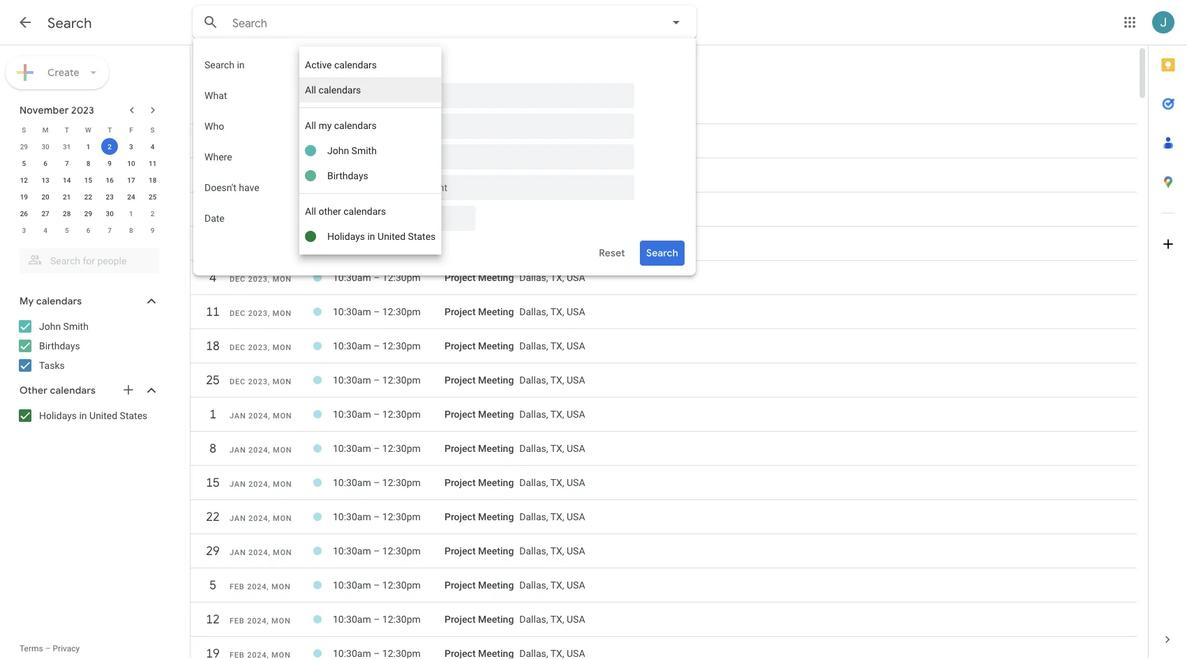 Task type: vqa. For each thing, say whether or not it's contained in the screenshot.


Task type: locate. For each thing, give the bounding box(es) containing it.
2024 right "12" link
[[247, 617, 267, 626]]

1 horizontal spatial john
[[327, 145, 349, 156]]

– for 1
[[374, 409, 380, 420]]

6 tx, from the top
[[551, 306, 564, 318]]

project inside the 8 row
[[445, 443, 476, 455]]

10 meeting from the top
[[478, 409, 514, 420]]

2023
[[248, 59, 268, 68], [71, 104, 94, 117], [248, 275, 268, 284], [248, 309, 268, 318], [248, 343, 268, 352], [248, 378, 268, 386]]

11 up 18 link on the bottom left of page
[[205, 304, 219, 320]]

project meeting button inside 18 row
[[445, 340, 514, 352]]

0 horizontal spatial 29
[[20, 142, 28, 151]]

search up the what
[[205, 59, 235, 71]]

usa inside the 8 row
[[567, 443, 585, 455]]

1 horizontal spatial 30
[[106, 209, 114, 218]]

to
[[383, 213, 392, 224]]

10:30am
[[333, 79, 371, 90], [333, 135, 371, 147], [333, 169, 371, 181], [333, 204, 371, 215], [333, 238, 371, 249], [333, 272, 371, 284], [333, 306, 371, 318], [333, 340, 371, 352], [333, 375, 371, 386], [333, 409, 371, 420], [333, 443, 371, 455], [333, 477, 371, 489], [333, 511, 371, 523], [333, 546, 371, 557], [333, 580, 371, 591], [333, 614, 371, 626]]

2 horizontal spatial 5
[[209, 578, 216, 594]]

0 horizontal spatial 9
[[108, 159, 112, 168]]

21
[[63, 193, 71, 201]]

8 10:30am – 12:30pm cell from the top
[[333, 335, 445, 357]]

1 vertical spatial 15
[[205, 475, 219, 491]]

10:30am for 6
[[333, 135, 371, 147]]

1 for 1 'link'
[[209, 407, 216, 423]]

project prep button
[[445, 56, 499, 68]]

1 vertical spatial feb
[[230, 617, 245, 626]]

project meeting button inside 11 row
[[445, 306, 514, 318]]

0 horizontal spatial birthdays
[[39, 340, 80, 352]]

in right '30' link
[[237, 59, 245, 71]]

26 element
[[16, 205, 32, 222]]

2024 right 15 link
[[249, 480, 268, 489]]

birthdays up all other calendars
[[327, 170, 368, 181]]

22 up 29 "element"
[[84, 193, 92, 201]]

2024 right 8 "link"
[[249, 446, 268, 455]]

4 10:30am from the top
[[333, 204, 371, 215]]

meeting for 20
[[478, 204, 514, 215]]

2 horizontal spatial 8
[[209, 441, 216, 457]]

– inside 4 row
[[374, 272, 380, 284]]

0 vertical spatial all
[[305, 84, 316, 96]]

2023 right 11 link
[[248, 309, 268, 318]]

1 horizontal spatial 22
[[205, 509, 219, 525]]

2024 inside 29 row
[[249, 549, 268, 557]]

25 row
[[191, 368, 1137, 400]]

project meeting
[[445, 238, 514, 249]]

m
[[42, 126, 48, 134]]

12 12:30pm from the top
[[382, 477, 421, 489]]

10:30am for 29
[[333, 546, 371, 557]]

29 down 22 link at the bottom of page
[[205, 543, 219, 559]]

7 up the 14 element
[[65, 159, 69, 168]]

feb 2024 , mon right 5 link
[[230, 583, 291, 592]]

10 usa from the top
[[567, 443, 585, 455]]

10:30am inside 5 row
[[333, 580, 371, 591]]

cell inside 13 "row"
[[445, 164, 1130, 186]]

project meeting button inside 25 row
[[445, 375, 514, 386]]

22 for 22 link at the bottom of page
[[205, 509, 219, 525]]

jan 2024 , mon right 15 link
[[230, 480, 292, 489]]

states left project meeting
[[408, 231, 436, 242]]

15 up 22 element
[[84, 176, 92, 184]]

29 row
[[191, 539, 1137, 571]]

usa for 11
[[567, 306, 585, 318]]

2 horizontal spatial in
[[368, 231, 375, 242]]

tx, inside the 22 row
[[551, 511, 564, 523]]

3 meeting from the top
[[478, 169, 514, 181]]

29 element
[[80, 205, 97, 222]]

0 horizontal spatial 4
[[43, 226, 47, 235]]

jan 2024 , mon right 22 link at the bottom of page
[[230, 514, 292, 523]]

18 up 25 'link'
[[205, 338, 219, 354]]

0 vertical spatial 12
[[20, 176, 28, 184]]

meeting inside 1 row
[[478, 409, 514, 420]]

8 down december 1 element
[[129, 226, 133, 235]]

go back image
[[17, 14, 34, 31]]

grid containing 30
[[191, 45, 1137, 660]]

5 jan from the top
[[230, 549, 246, 557]]

0 horizontal spatial s
[[22, 126, 26, 134]]

row containing 26
[[13, 205, 163, 222]]

30 left 'oct'
[[205, 54, 219, 70]]

feb 2024 , mon right "12" link
[[230, 617, 291, 626]]

25 up december 2 element
[[149, 193, 157, 201]]

– for 5
[[374, 580, 380, 591]]

14 project from the top
[[445, 477, 476, 489]]

1 project from the top
[[445, 56, 476, 68]]

1 tx, from the top
[[551, 79, 564, 90]]

search for search in
[[205, 59, 235, 71]]

0 vertical spatial holidays
[[327, 231, 365, 242]]

1 link
[[200, 402, 225, 427]]

2023 up w
[[71, 104, 94, 117]]

– inside the 12 row
[[374, 614, 380, 626]]

cell for 22
[[445, 506, 1130, 528]]

project meeting button inside 4 row
[[445, 272, 514, 284]]

5 for 5 link
[[209, 578, 216, 594]]

5 usa from the top
[[567, 272, 585, 284]]

meeting for 8
[[478, 443, 514, 455]]

29 inside row
[[205, 543, 219, 559]]

12 10:30am – 12:30pm from the top
[[333, 477, 421, 489]]

4 dec from the top
[[230, 378, 246, 386]]

7 10:30am – 12:30pm cell from the top
[[333, 301, 445, 323]]

20 for 20 element
[[41, 193, 49, 201]]

4 row
[[191, 265, 1137, 297]]

29 down 22 element
[[84, 209, 92, 218]]

22
[[84, 193, 92, 201], [205, 509, 219, 525]]

1 row
[[191, 402, 1137, 434]]

row containing s
[[13, 121, 163, 138]]

1 vertical spatial 11
[[205, 304, 219, 320]]

4 jan from the top
[[230, 514, 246, 523]]

9 usa from the top
[[567, 409, 585, 420]]

2024 right 1 'link'
[[249, 412, 268, 421]]

9 down december 2 element
[[151, 226, 155, 235]]

1 vertical spatial 5
[[65, 226, 69, 235]]

21 element
[[58, 188, 75, 205]]

dec 2023 , mon right 11 link
[[230, 309, 292, 318]]

, inside 15 row
[[268, 480, 270, 489]]

0 vertical spatial 15
[[84, 176, 92, 184]]

0 horizontal spatial 6
[[43, 159, 47, 168]]

dallas, for 4
[[520, 272, 548, 284]]

project inside 25 row
[[445, 375, 476, 386]]

12:30pm inside 25 row
[[382, 375, 421, 386]]

project meeting dallas, tx, usa inside 30 row group
[[445, 79, 585, 90]]

2024 right 22 link at the bottom of page
[[249, 514, 268, 523]]

29 left october 30 element
[[20, 142, 28, 151]]

13 usa from the top
[[567, 546, 585, 557]]

1 horizontal spatial 20
[[205, 201, 219, 217]]

project meeting button inside 6 row
[[445, 135, 514, 147]]

8 for 8 "link"
[[209, 441, 216, 457]]

1 up 8 "link"
[[209, 407, 216, 423]]

11 10:30am – 12:30pm from the top
[[333, 443, 421, 455]]

1 10:30am from the top
[[333, 79, 371, 90]]

1 horizontal spatial 13
[[205, 167, 219, 183]]

1
[[86, 142, 90, 151], [129, 209, 133, 218], [209, 407, 216, 423]]

0 vertical spatial united
[[378, 231, 406, 242]]

dec right 25 'link'
[[230, 378, 246, 386]]

dallas, inside 6 row
[[520, 135, 548, 147]]

13 row
[[191, 163, 1137, 195]]

1 horizontal spatial 3
[[129, 142, 133, 151]]

0 horizontal spatial holidays
[[39, 410, 77, 422]]

4 down 27 element
[[43, 226, 47, 235]]

– inside the 8 row
[[374, 443, 380, 455]]

25 for the 25 element
[[149, 193, 157, 201]]

26
[[20, 209, 28, 218]]

7 project meeting dallas, tx, usa from the top
[[445, 340, 585, 352]]

12 inside row
[[205, 612, 219, 628]]

project meeting dallas, tx, usa
[[445, 79, 585, 90], [445, 135, 585, 147], [445, 169, 585, 181], [445, 204, 585, 215], [445, 272, 585, 284], [445, 306, 585, 318], [445, 340, 585, 352], [445, 375, 585, 386], [445, 409, 585, 420], [445, 443, 585, 455], [445, 477, 585, 489], [445, 511, 585, 523], [445, 546, 585, 557], [445, 580, 585, 591], [445, 614, 585, 626]]

9 project meeting dallas, tx, usa from the top
[[445, 409, 585, 420]]

12 up 19
[[20, 176, 28, 184]]

11 usa from the top
[[567, 477, 585, 489]]

4 dec 2023 , mon from the top
[[230, 378, 292, 386]]

2 tx, from the top
[[551, 135, 564, 147]]

meeting inside 29 row
[[478, 546, 514, 557]]

3 dallas, from the top
[[520, 169, 548, 181]]

12 row
[[191, 607, 1137, 639]]

0 vertical spatial feb
[[230, 583, 245, 592]]

1 up 'december 8' element
[[129, 209, 133, 218]]

s up october 29 "element" on the left top
[[22, 126, 26, 134]]

jan inside the 22 row
[[230, 514, 246, 523]]

4 meeting from the top
[[478, 204, 514, 215]]

all left my
[[305, 120, 316, 131]]

0 vertical spatial 29
[[20, 142, 28, 151]]

2 vertical spatial 30
[[106, 209, 114, 218]]

, right 8 "link"
[[268, 446, 270, 455]]

0 horizontal spatial 7
[[65, 159, 69, 168]]

1 vertical spatial 4
[[43, 226, 47, 235]]

tx,
[[551, 79, 564, 90], [551, 135, 564, 147], [551, 169, 564, 181], [551, 204, 564, 215], [551, 272, 564, 284], [551, 306, 564, 318], [551, 340, 564, 352], [551, 375, 564, 386], [551, 409, 564, 420], [551, 443, 564, 455], [551, 477, 564, 489], [551, 511, 564, 523], [551, 546, 564, 557], [551, 580, 564, 591], [551, 614, 564, 626]]

13 12:30pm from the top
[[382, 511, 421, 523]]

t up 'october 31' element
[[65, 126, 69, 134]]

meeting for 15
[[478, 477, 514, 489]]

10 – 11am
[[333, 56, 380, 68]]

2 vertical spatial 6
[[86, 226, 90, 235]]

4 project meeting dallas, tx, usa from the top
[[445, 204, 585, 215]]

other
[[319, 206, 341, 217]]

15 tx, from the top
[[551, 614, 564, 626]]

10:30am – 12:30pm for 15
[[333, 477, 421, 489]]

12:30pm for 5
[[382, 580, 421, 591]]

0 horizontal spatial 25
[[149, 193, 157, 201]]

jan right 29 link
[[230, 549, 246, 557]]

0 horizontal spatial 10
[[127, 159, 135, 168]]

– for 29
[[374, 546, 380, 557]]

1 vertical spatial smith
[[63, 321, 89, 332]]

1 vertical spatial john smith
[[39, 321, 89, 332]]

1 vertical spatial 9
[[151, 226, 155, 235]]

all calendars
[[305, 84, 361, 96]]

usa for 29
[[567, 546, 585, 557]]

2 vertical spatial 1
[[209, 407, 216, 423]]

– for 11
[[374, 306, 380, 318]]

5 down october 29 "element" on the left top
[[22, 159, 26, 168]]

Keywords contained in event text field
[[305, 83, 623, 108]]

1 horizontal spatial 15
[[205, 475, 219, 491]]

jan for 29
[[230, 549, 246, 557]]

2024 for 12
[[247, 617, 267, 626]]

10:30am – 12:30pm for 4
[[333, 272, 421, 284]]

12 element
[[16, 172, 32, 188]]

2 dallas, from the top
[[520, 135, 548, 147]]

8 project meeting dallas, tx, usa from the top
[[445, 375, 585, 386]]

25 link
[[200, 368, 225, 393]]

20 link
[[200, 197, 225, 222]]

1 meeting from the top
[[478, 79, 514, 90]]

1 s from the left
[[22, 126, 26, 134]]

usa inside 18 row
[[567, 340, 585, 352]]

10:30am – 12:30pm inside 11 row
[[333, 306, 421, 318]]

7
[[65, 159, 69, 168], [108, 226, 112, 235]]

2024
[[249, 412, 268, 421], [249, 446, 268, 455], [249, 480, 268, 489], [249, 514, 268, 523], [249, 549, 268, 557], [247, 583, 267, 592], [247, 617, 267, 626]]

5
[[22, 159, 26, 168], [65, 226, 69, 235], [209, 578, 216, 594]]

1 project meeting dallas, tx, usa from the top
[[445, 79, 585, 90]]

tab list
[[1149, 45, 1187, 621]]

1 horizontal spatial states
[[408, 231, 436, 242]]

dec for 25
[[230, 378, 246, 386]]

8 usa from the top
[[567, 375, 585, 386]]

15 usa from the top
[[567, 614, 585, 626]]

feb 2024 , mon
[[230, 583, 291, 592], [230, 617, 291, 626]]

30 link
[[200, 50, 225, 75]]

december 2 element
[[144, 205, 161, 222]]

14 tx, from the top
[[551, 580, 564, 591]]

1 vertical spatial 18
[[205, 338, 219, 354]]

active calendars
[[305, 59, 377, 71], [305, 59, 377, 71]]

1 horizontal spatial united
[[378, 231, 406, 242]]

usa
[[567, 79, 585, 90], [567, 135, 585, 147], [567, 169, 585, 181], [567, 204, 585, 215], [567, 272, 585, 284], [567, 306, 585, 318], [567, 340, 585, 352], [567, 375, 585, 386], [567, 409, 585, 420], [567, 443, 585, 455], [567, 477, 585, 489], [567, 511, 585, 523], [567, 546, 585, 557], [567, 580, 585, 591], [567, 614, 585, 626]]

dallas, for 13
[[520, 169, 548, 181]]

10 12:30pm from the top
[[382, 409, 421, 420]]

15 12:30pm from the top
[[382, 580, 421, 591]]

11 inside "element"
[[149, 159, 157, 168]]

5 link
[[200, 573, 225, 598]]

13 project meeting dallas, tx, usa from the top
[[445, 546, 585, 557]]

5 10:30am – 12:30pm from the top
[[333, 238, 421, 249]]

usa for 1
[[567, 409, 585, 420]]

30 down 23 at left top
[[106, 209, 114, 218]]

2 vertical spatial 5
[[209, 578, 216, 594]]

all my calendars
[[305, 120, 377, 131]]

search heading
[[47, 14, 92, 32]]

2, today element
[[101, 138, 118, 155]]

1 horizontal spatial holidays in united states
[[327, 231, 436, 242]]

3 10:30am – 12:30pm from the top
[[333, 169, 421, 181]]

10:30am – 12:30pm cell for 1
[[333, 403, 445, 426]]

12 link
[[200, 607, 225, 632]]

29
[[20, 142, 28, 151], [84, 209, 92, 218], [205, 543, 219, 559]]

–
[[346, 56, 353, 68], [374, 79, 380, 90], [341, 101, 347, 113], [374, 135, 380, 147], [374, 169, 380, 181], [374, 204, 380, 215], [374, 238, 380, 249], [374, 272, 380, 284], [374, 306, 380, 318], [374, 340, 380, 352], [374, 375, 380, 386], [374, 409, 380, 420], [374, 443, 380, 455], [374, 477, 380, 489], [374, 511, 380, 523], [374, 546, 380, 557], [374, 580, 380, 591], [374, 614, 380, 626], [45, 644, 51, 654]]

2 vertical spatial 8
[[209, 441, 216, 457]]

4 up 11 link
[[209, 270, 216, 286]]

usa inside 13 "row"
[[567, 169, 585, 181]]

jan right 8 "link"
[[230, 446, 246, 455]]

1 horizontal spatial smith
[[352, 145, 377, 156]]

project for 22
[[445, 511, 476, 523]]

feb right 5 link
[[230, 583, 245, 592]]

all up the "all my calendars"
[[305, 84, 316, 96]]

row containing 5
[[13, 155, 163, 172]]

10 up 17
[[127, 159, 135, 168]]

tx, for 25
[[551, 375, 564, 386]]

dallas, inside 20 row
[[520, 204, 548, 215]]

10:30am – 12:30pm for 29
[[333, 546, 421, 557]]

7 project meeting button from the top
[[445, 306, 514, 318]]

10:30am – 12:30pm cell
[[333, 73, 445, 96], [333, 130, 445, 152], [333, 164, 445, 186], [333, 198, 445, 221], [333, 232, 445, 255], [333, 267, 445, 289], [333, 301, 445, 323], [333, 335, 445, 357], [333, 369, 445, 392], [333, 403, 445, 426], [333, 438, 445, 460], [333, 472, 445, 494], [333, 506, 445, 528], [333, 540, 445, 563], [333, 574, 445, 597], [333, 609, 445, 631]]

10 tx, from the top
[[551, 443, 564, 455]]

2 project meeting dallas, tx, usa from the top
[[445, 135, 585, 147]]

2 10:30am – 12:30pm from the top
[[333, 135, 421, 147]]

30
[[205, 54, 219, 70], [41, 142, 49, 151], [106, 209, 114, 218]]

project meeting button inside 1 row
[[445, 409, 514, 420]]

, inside the 22 row
[[268, 514, 270, 523]]

0 vertical spatial 9
[[108, 159, 112, 168]]

9 10:30am from the top
[[333, 375, 371, 386]]

8 10:30am from the top
[[333, 340, 371, 352]]

10:30am for 20
[[333, 204, 371, 215]]

12:30pm inside 11 row
[[382, 306, 421, 318]]

29 for 29 link
[[205, 543, 219, 559]]

, right 5 link
[[267, 583, 269, 592]]

all other calendars
[[305, 206, 386, 217]]

3 10:30am from the top
[[333, 169, 371, 181]]

6 down who
[[209, 133, 216, 149]]

holidays in united states
[[327, 231, 436, 242], [39, 410, 148, 422]]

1 horizontal spatial birthdays
[[327, 170, 368, 181]]

2 vertical spatial 4
[[209, 270, 216, 286]]

12:30pm inside the 8 row
[[382, 443, 421, 455]]

2 horizontal spatial 29
[[205, 543, 219, 559]]

10 up the all calendars
[[333, 56, 344, 68]]

10:30am inside the 12 row
[[333, 614, 371, 626]]

1 jan 2024 , mon from the top
[[230, 412, 292, 421]]

in
[[237, 59, 245, 71], [368, 231, 375, 242], [79, 410, 87, 422]]

december 6 element
[[80, 222, 97, 239]]

project inside 6 row
[[445, 135, 476, 147]]

1 vertical spatial holidays in united states
[[39, 410, 148, 422]]

None search field
[[193, 6, 697, 276]]

20 up 27 in the top of the page
[[41, 193, 49, 201]]

12:30pm
[[382, 79, 421, 90], [382, 135, 421, 147], [382, 169, 421, 181], [382, 204, 421, 215], [382, 238, 421, 249], [382, 272, 421, 284], [382, 306, 421, 318], [382, 340, 421, 352], [382, 375, 421, 386], [382, 409, 421, 420], [382, 443, 421, 455], [382, 477, 421, 489], [382, 511, 421, 523], [382, 546, 421, 557], [382, 580, 421, 591], [382, 614, 421, 626]]

5 tx, from the top
[[551, 272, 564, 284]]

meeting for 13
[[478, 169, 514, 181]]

1 horizontal spatial 2
[[151, 209, 155, 218]]

all for all my calendars
[[305, 120, 316, 131]]

– for 20
[[374, 204, 380, 215]]

other
[[20, 385, 48, 397]]

2023 right 4 link
[[248, 275, 268, 284]]

all left other
[[305, 206, 316, 217]]

25 inside 'link'
[[205, 372, 219, 388]]

8 row
[[191, 436, 1137, 468]]

10:30am – 12:30pm inside 18 row
[[333, 340, 421, 352]]

7 12:30pm from the top
[[382, 306, 421, 318]]

dec 2023 , mon right 4 link
[[230, 275, 292, 284]]

12:30pm for 12
[[382, 614, 421, 626]]

1 vertical spatial 8
[[129, 226, 133, 235]]

10:30am for 11
[[333, 306, 371, 318]]

project meeting button inside 29 row
[[445, 546, 514, 557]]

1 vertical spatial united
[[89, 410, 117, 422]]

, right 11 link
[[268, 309, 270, 318]]

jan inside the 8 row
[[230, 446, 246, 455]]

cell for 13
[[445, 164, 1130, 186]]

4 project meeting button from the top
[[445, 204, 514, 215]]

privacy
[[53, 644, 80, 654]]

jan 2024 , mon for 29
[[230, 549, 292, 557]]

my calendars button
[[3, 290, 173, 313]]

row
[[13, 121, 163, 138], [13, 138, 163, 155], [13, 155, 163, 172], [13, 172, 163, 188], [13, 188, 163, 205], [13, 205, 163, 222], [13, 222, 163, 239], [191, 232, 1137, 263], [191, 642, 1137, 660]]

4 tx, from the top
[[551, 204, 564, 215]]

2 vertical spatial 29
[[205, 543, 219, 559]]

0 horizontal spatial 8
[[86, 159, 90, 168]]

10:30am inside 6 row
[[333, 135, 371, 147]]

0 vertical spatial 18
[[149, 176, 157, 184]]

tx, inside 6 row
[[551, 135, 564, 147]]

3 tx, from the top
[[551, 169, 564, 181]]

14 project meeting button from the top
[[445, 546, 514, 557]]

18
[[149, 176, 157, 184], [205, 338, 219, 354]]

12:30pm inside 29 row
[[382, 546, 421, 557]]

states
[[408, 231, 436, 242], [120, 410, 148, 422]]

project for 6
[[445, 135, 476, 147]]

what
[[205, 90, 227, 101]]

1 dallas, from the top
[[520, 79, 548, 90]]

6 up 13 element
[[43, 159, 47, 168]]

privacy link
[[53, 644, 80, 654]]

cell
[[445, 73, 1130, 96], [445, 130, 1130, 152], [445, 164, 1130, 186], [445, 198, 1130, 221], [445, 267, 1130, 289], [445, 301, 1130, 323], [445, 335, 1130, 357], [445, 369, 1130, 392], [445, 403, 1130, 426], [445, 438, 1130, 460], [445, 472, 1130, 494], [445, 506, 1130, 528], [445, 540, 1130, 563], [445, 574, 1130, 597], [445, 609, 1130, 631], [333, 643, 445, 660], [445, 643, 1130, 660]]

5 meeting from the top
[[478, 238, 514, 249]]

13 up 20 element
[[41, 176, 49, 184]]

14 usa from the top
[[567, 580, 585, 591]]

1 horizontal spatial 1
[[129, 209, 133, 218]]

1 horizontal spatial 10
[[333, 56, 344, 68]]

grid
[[191, 45, 1137, 660]]

7 down the 30 element
[[108, 226, 112, 235]]

10:30am – 12:30pm cell inside row
[[333, 232, 445, 255]]

25 inside november 2023 grid
[[149, 193, 157, 201]]

cell for 12
[[445, 609, 1130, 631]]

3 dec 2023 , mon from the top
[[230, 343, 292, 352]]

dallas, for 15
[[520, 477, 548, 489]]

15 project meeting button from the top
[[445, 580, 514, 591]]

8 project meeting button from the top
[[445, 340, 514, 352]]

10:30am – 12:30pm inside 20 row
[[333, 204, 421, 215]]

1 vertical spatial 25
[[205, 372, 219, 388]]

5 row
[[191, 573, 1137, 605]]

5 project meeting dallas, tx, usa from the top
[[445, 272, 585, 284]]

project meeting dallas, tx, usa inside 4 row
[[445, 272, 585, 284]]

10:30am for 4
[[333, 272, 371, 284]]

1 t from the left
[[65, 126, 69, 134]]

0 horizontal spatial 2
[[108, 142, 112, 151]]

project meeting dallas, tx, usa inside 6 row
[[445, 135, 585, 147]]

holidays down all other calendars
[[327, 231, 365, 242]]

holidays down other calendars
[[39, 410, 77, 422]]

4
[[151, 142, 155, 151], [43, 226, 47, 235], [209, 270, 216, 286]]

Enter a location or room text field
[[305, 144, 623, 170]]

22 for 22 element
[[84, 193, 92, 201]]

5 10:30am from the top
[[333, 238, 371, 249]]

– inside 15 row
[[374, 477, 380, 489]]

, right 29 link
[[268, 549, 270, 557]]

10:30am inside 15 row
[[333, 477, 371, 489]]

1 vertical spatial 22
[[205, 509, 219, 525]]

meeting inside 13 "row"
[[478, 169, 514, 181]]

15 inside november 2023 grid
[[84, 176, 92, 184]]

1 vertical spatial john
[[39, 321, 61, 332]]

2023 inside 11 row
[[248, 309, 268, 318]]

3 down 26 element
[[22, 226, 26, 235]]

holidays in united states down 'to'
[[327, 231, 436, 242]]

1 horizontal spatial s
[[151, 126, 155, 134]]

10:30am – 12:30pm cell for 25
[[333, 369, 445, 392]]

0 vertical spatial 10
[[333, 56, 344, 68]]

jan right 1 'link'
[[230, 412, 246, 421]]

dec 2023 , mon right 25 'link'
[[230, 378, 292, 386]]

dec inside 25 row
[[230, 378, 246, 386]]

jan 2024 , mon right 1 'link'
[[230, 412, 292, 421]]

1 10:30am – 12:30pm from the top
[[333, 79, 421, 90]]

1 vertical spatial all
[[305, 120, 316, 131]]

s
[[22, 126, 26, 134], [151, 126, 155, 134]]

row containing 3
[[13, 222, 163, 239]]

7 dallas, from the top
[[520, 340, 548, 352]]

10:30am inside 4 row
[[333, 272, 371, 284]]

9 up 16 element at the top
[[108, 159, 112, 168]]

2 for 2 – 4pm
[[333, 101, 338, 113]]

john smith down the "all my calendars"
[[327, 145, 377, 156]]

2023 inside 25 row
[[248, 378, 268, 386]]

10 – 11am cell
[[333, 51, 445, 73]]

project meeting dallas, tx, usa for 8
[[445, 443, 585, 455]]

3 down f at top
[[129, 142, 133, 151]]

, for 25
[[268, 378, 270, 386]]

13 10:30am – 12:30pm cell from the top
[[333, 506, 445, 528]]

8 down 1 'link'
[[209, 441, 216, 457]]

dallas, inside 4 row
[[520, 272, 548, 284]]

10:30am inside row
[[333, 238, 371, 249]]

4 inside "element"
[[43, 226, 47, 235]]

16 project meeting button from the top
[[445, 614, 514, 626]]

tx, inside 4 row
[[551, 272, 564, 284]]

10 10:30am – 12:30pm from the top
[[333, 409, 421, 420]]

10:30am inside 1 row
[[333, 409, 371, 420]]

12:30pm for 18
[[382, 340, 421, 352]]

project inside 1 row
[[445, 409, 476, 420]]

,
[[268, 275, 270, 284], [268, 309, 270, 318], [268, 343, 270, 352], [268, 378, 270, 386], [268, 412, 270, 421], [268, 446, 270, 455], [268, 480, 270, 489], [268, 514, 270, 523], [268, 549, 270, 557], [267, 583, 269, 592], [267, 617, 269, 626]]

10:30am – 12:30pm inside 29 row
[[333, 546, 421, 557]]

jan 2024 , mon right 29 link
[[230, 549, 292, 557]]

None search field
[[0, 243, 173, 274]]

16 10:30am from the top
[[333, 614, 371, 626]]

11 up 18 element
[[149, 159, 157, 168]]

6 usa from the top
[[567, 306, 585, 318]]

, for 1
[[268, 412, 270, 421]]

search image
[[197, 8, 225, 36]]

2023 right 'oct'
[[248, 59, 268, 68]]

jan 2024 , mon for 8
[[230, 446, 292, 455]]

terms
[[20, 644, 43, 654]]

, right 1 'link'
[[268, 412, 270, 421]]

december 7 element
[[101, 222, 118, 239]]

3 dec from the top
[[230, 343, 246, 352]]

15
[[84, 176, 92, 184], [205, 475, 219, 491]]

0 horizontal spatial states
[[120, 410, 148, 422]]

14 project meeting dallas, tx, usa from the top
[[445, 580, 585, 591]]

0 vertical spatial 22
[[84, 193, 92, 201]]

meeting inside 25 row
[[478, 375, 514, 386]]

cell inside 4 row
[[445, 267, 1130, 289]]

, right 22 link at the bottom of page
[[268, 514, 270, 523]]

2 horizontal spatial 4
[[209, 270, 216, 286]]

6 project meeting button from the top
[[445, 272, 514, 284]]

Keywords not contained in event text field
[[305, 175, 623, 200]]

0 horizontal spatial john
[[39, 321, 61, 332]]

jan 2024 , mon inside 15 row
[[230, 480, 292, 489]]

2023 right 18 link on the bottom left of page
[[248, 343, 268, 352]]

0 vertical spatial 5
[[22, 159, 26, 168]]

10:30am for 13
[[333, 169, 371, 181]]

0 horizontal spatial 5
[[22, 159, 26, 168]]

2024 inside the 12 row
[[247, 617, 267, 626]]

doesn't
[[205, 182, 237, 193]]

, inside the 8 row
[[268, 446, 270, 455]]

– for 25
[[374, 375, 380, 386]]

project meeting button for 6
[[445, 135, 514, 147]]

17 element
[[123, 172, 140, 188]]

dec inside 4 row
[[230, 275, 246, 284]]

5 12:30pm from the top
[[382, 238, 421, 249]]

cell for 6
[[445, 130, 1130, 152]]

project inside 11 row
[[445, 306, 476, 318]]

20 element
[[37, 188, 54, 205]]

project for 29
[[445, 546, 476, 557]]

project meeting dallas, tx, usa inside 20 row
[[445, 204, 585, 215]]

18 inside november 2023 grid
[[149, 176, 157, 184]]

s right f at top
[[151, 126, 155, 134]]

13
[[205, 167, 219, 183], [41, 176, 49, 184]]

6 down 29 "element"
[[86, 226, 90, 235]]

25 down 18 link on the bottom left of page
[[205, 372, 219, 388]]

united
[[378, 231, 406, 242], [89, 410, 117, 422]]

t up 2 cell
[[108, 126, 112, 134]]

1 12:30pm from the top
[[382, 79, 421, 90]]

jan 2024 , mon right 8 "link"
[[230, 446, 292, 455]]

25 element
[[144, 188, 161, 205]]

9 12:30pm from the top
[[382, 375, 421, 386]]

states down add other calendars image
[[120, 410, 148, 422]]

in down other calendars dropdown button
[[79, 410, 87, 422]]

5 10:30am – 12:30pm cell from the top
[[333, 232, 445, 255]]

0 vertical spatial search
[[47, 14, 92, 32]]

1 horizontal spatial 7
[[108, 226, 112, 235]]

smith down my calendars dropdown button
[[63, 321, 89, 332]]

john
[[327, 145, 349, 156], [39, 321, 61, 332]]

27
[[41, 209, 49, 218]]

2 vertical spatial 2
[[151, 209, 155, 218]]

december 9 element
[[144, 222, 161, 239]]

1 vertical spatial 3
[[22, 226, 26, 235]]

0 vertical spatial 30
[[205, 54, 219, 70]]

dec
[[230, 275, 246, 284], [230, 309, 246, 318], [230, 343, 246, 352], [230, 378, 246, 386]]

30 inside 'row'
[[205, 54, 219, 70]]

2024 inside the 22 row
[[249, 514, 268, 523]]

8
[[86, 159, 90, 168], [129, 226, 133, 235], [209, 441, 216, 457]]

have
[[239, 182, 259, 193]]

1 all from the top
[[305, 84, 316, 96]]

cell inside 29 row
[[445, 540, 1130, 563]]

usa for 18
[[567, 340, 585, 352]]

1 horizontal spatial 8
[[129, 226, 133, 235]]

20
[[41, 193, 49, 201], [205, 201, 219, 217]]

all
[[305, 84, 316, 96], [305, 120, 316, 131], [305, 206, 316, 217]]

12:30pm inside 1 row
[[382, 409, 421, 420]]

2024 for 29
[[249, 549, 268, 557]]

– for 15
[[374, 477, 380, 489]]

, right 18 link on the bottom left of page
[[268, 343, 270, 352]]

my
[[319, 120, 332, 131]]

meeting for 18
[[478, 340, 514, 352]]

dec right 11 link
[[230, 309, 246, 318]]

3
[[129, 142, 133, 151], [22, 226, 26, 235]]

2 horizontal spatial 1
[[209, 407, 216, 423]]

row containing 19
[[13, 188, 163, 205]]

14 element
[[58, 172, 75, 188]]

1 horizontal spatial 6
[[86, 226, 90, 235]]

4 up '11' "element"
[[151, 142, 155, 151]]

1 horizontal spatial 12
[[205, 612, 219, 628]]

14 12:30pm from the top
[[382, 546, 421, 557]]

1 dec 2023 , mon from the top
[[230, 275, 292, 284]]

– for 30
[[346, 56, 353, 68]]

16 12:30pm from the top
[[382, 614, 421, 626]]

5 down 28 element at the top left of page
[[65, 226, 69, 235]]

john smith inside calendar list box
[[327, 145, 377, 156]]

2024 inside the 8 row
[[249, 446, 268, 455]]

smith down the "all my calendars"
[[352, 145, 377, 156]]

active
[[305, 59, 332, 71], [305, 59, 332, 71]]

0 horizontal spatial 20
[[41, 193, 49, 201]]

december 5 element
[[58, 222, 75, 239]]

13 10:30am – 12:30pm from the top
[[333, 511, 421, 523]]

2 – 4pm cell
[[333, 96, 445, 118]]

10:30am – 12:30pm inside the 12 row
[[333, 614, 421, 626]]

2024 right 5 link
[[247, 583, 267, 592]]

birthdays
[[327, 170, 368, 181], [39, 340, 80, 352]]

30 down the m
[[41, 142, 49, 151]]

18 project from the top
[[445, 614, 476, 626]]

2024 for 1
[[249, 412, 268, 421]]

project for 11
[[445, 306, 476, 318]]

meeting inside 11 row
[[478, 306, 514, 318]]

my
[[20, 295, 34, 308]]

15 10:30am – 12:30pm from the top
[[333, 580, 421, 591]]

4 10:30am – 12:30pm from the top
[[333, 204, 421, 215]]

usa for 5
[[567, 580, 585, 591]]

– for 22
[[374, 511, 380, 523]]

project for 8
[[445, 443, 476, 455]]

3 12:30pm from the top
[[382, 169, 421, 181]]

usa for 12
[[567, 614, 585, 626]]

1 horizontal spatial 25
[[205, 372, 219, 388]]

11 element
[[144, 155, 161, 172]]

12 dallas, from the top
[[520, 511, 548, 523]]

12 down 5 link
[[205, 612, 219, 628]]

10:30am – 12:30pm cell for 12
[[333, 609, 445, 631]]

united down 'to'
[[378, 231, 406, 242]]

0 horizontal spatial john smith
[[39, 321, 89, 332]]

jan right 15 link
[[230, 480, 246, 489]]

6
[[209, 133, 216, 149], [43, 159, 47, 168], [86, 226, 90, 235]]

project meeting button for 15
[[445, 477, 514, 489]]

row group
[[13, 138, 163, 239]]

14 10:30am – 12:30pm cell from the top
[[333, 540, 445, 563]]

18 element
[[144, 172, 161, 188]]

smith
[[352, 145, 377, 156], [63, 321, 89, 332]]

0 vertical spatial john
[[327, 145, 349, 156]]

11
[[149, 159, 157, 168], [205, 304, 219, 320]]

2 vertical spatial all
[[305, 206, 316, 217]]

project meeting dallas, tx, usa inside 15 row
[[445, 477, 585, 489]]

usa inside 25 row
[[567, 375, 585, 386]]

4 usa from the top
[[567, 204, 585, 215]]

dallas, for 20
[[520, 204, 548, 215]]

6 meeting from the top
[[478, 272, 514, 284]]

meeting for 1
[[478, 409, 514, 420]]

0 vertical spatial 2
[[333, 101, 338, 113]]

meeting inside the 22 row
[[478, 511, 514, 523]]

project
[[445, 56, 476, 68], [445, 79, 476, 90], [445, 101, 476, 113], [445, 135, 476, 147], [445, 169, 476, 181], [445, 204, 476, 215], [445, 238, 476, 249], [445, 272, 476, 284], [445, 306, 476, 318], [445, 340, 476, 352], [445, 375, 476, 386], [445, 409, 476, 420], [445, 443, 476, 455], [445, 477, 476, 489], [445, 511, 476, 523], [445, 546, 476, 557], [445, 580, 476, 591], [445, 614, 476, 626]]

1 vertical spatial 1
[[129, 209, 133, 218]]

0 vertical spatial 25
[[149, 193, 157, 201]]

project for 13
[[445, 169, 476, 181]]

row group containing 29
[[13, 138, 163, 239]]

10 inside cell
[[333, 56, 344, 68]]

0 horizontal spatial 11
[[149, 159, 157, 168]]

12
[[20, 176, 28, 184], [205, 612, 219, 628]]

10:30am – 12:30pm cell for 22
[[333, 506, 445, 528]]

13 down "where"
[[205, 167, 219, 183]]

meeting inside 5 row
[[478, 580, 514, 591]]

dec 2023 , mon
[[230, 275, 292, 284], [230, 309, 292, 318], [230, 343, 292, 352], [230, 378, 292, 386]]

mon inside 5 row
[[272, 583, 291, 592]]

, right "12" link
[[267, 617, 269, 626]]

meeting for 5
[[478, 580, 514, 591]]

0 horizontal spatial 18
[[149, 176, 157, 184]]

project meeting dallas, tx, usa for 22
[[445, 511, 585, 523]]

11 meeting from the top
[[478, 443, 514, 455]]

30 row group
[[191, 50, 1137, 124]]

0 vertical spatial 11
[[149, 159, 157, 168]]

, right 4 link
[[268, 275, 270, 284]]

holidays in united states down other calendars dropdown button
[[39, 410, 148, 422]]

1 horizontal spatial holidays
[[327, 231, 365, 242]]

john smith down "my calendars"
[[39, 321, 89, 332]]

1 vertical spatial 30
[[41, 142, 49, 151]]

search in
[[205, 59, 245, 71]]

20 down 'doesn't'
[[205, 201, 219, 217]]

30 element
[[101, 205, 118, 222]]

jan
[[230, 412, 246, 421], [230, 446, 246, 455], [230, 480, 246, 489], [230, 514, 246, 523], [230, 549, 246, 557]]

10:30am – 12:30pm
[[333, 79, 421, 90], [333, 135, 421, 147], [333, 169, 421, 181], [333, 204, 421, 215], [333, 238, 421, 249], [333, 272, 421, 284], [333, 306, 421, 318], [333, 340, 421, 352], [333, 375, 421, 386], [333, 409, 421, 420], [333, 443, 421, 455], [333, 477, 421, 489], [333, 511, 421, 523], [333, 546, 421, 557], [333, 580, 421, 591], [333, 614, 421, 626]]

2
[[333, 101, 338, 113], [108, 142, 112, 151], [151, 209, 155, 218]]

tx, inside 20 row
[[551, 204, 564, 215]]

dallas, for 29
[[520, 546, 548, 557]]

birthdays up tasks
[[39, 340, 80, 352]]

8 project from the top
[[445, 272, 476, 284]]

7 meeting from the top
[[478, 306, 514, 318]]

project inside the 12 row
[[445, 614, 476, 626]]

10:30am – 12:30pm for 6
[[333, 135, 421, 147]]

10:30am inside 11 row
[[333, 306, 371, 318]]

0 horizontal spatial 12
[[20, 176, 28, 184]]

29 inside "element"
[[20, 142, 28, 151]]

23 element
[[101, 188, 118, 205]]

november
[[20, 104, 69, 117]]

10 project meeting dallas, tx, usa from the top
[[445, 443, 585, 455]]

project meeting button for 12
[[445, 614, 514, 626]]

10
[[333, 56, 344, 68], [127, 159, 135, 168]]

dallas, inside 13 "row"
[[520, 169, 548, 181]]

john down the "all my calendars"
[[327, 145, 349, 156]]

10:30am inside the 8 row
[[333, 443, 371, 455]]

0 vertical spatial 7
[[65, 159, 69, 168]]

jan 2024 , mon for 1
[[230, 412, 292, 421]]

project for 18
[[445, 340, 476, 352]]

– inside 11 row
[[374, 306, 380, 318]]



Task type: describe. For each thing, give the bounding box(es) containing it.
dallas, for 8
[[520, 443, 548, 455]]

15 link
[[200, 470, 225, 496]]

2023 inside 30 'row'
[[248, 59, 268, 68]]

october 30 element
[[37, 138, 54, 155]]

dallas, for 22
[[520, 511, 548, 523]]

dallas, for 18
[[520, 340, 548, 352]]

To date text field
[[403, 206, 465, 231]]

4pm
[[350, 101, 369, 113]]

project meeting dallas, tx, usa for 20
[[445, 204, 585, 215]]

31
[[63, 142, 71, 151]]

2 for december 2 element
[[151, 209, 155, 218]]

Search for people text field
[[28, 249, 151, 274]]

december 1 element
[[123, 205, 140, 222]]

20 row
[[191, 197, 1137, 229]]

mon inside the 22 row
[[273, 514, 292, 523]]

6 link
[[200, 128, 225, 154]]

october 31 element
[[58, 138, 75, 155]]

1 project meeting button from the top
[[445, 79, 514, 90]]

usa for 15
[[567, 477, 585, 489]]

prep
[[478, 56, 499, 68]]

30 for october 30 element
[[41, 142, 49, 151]]

15 element
[[80, 172, 97, 188]]

12 for "12" link
[[205, 612, 219, 628]]

tx, inside 30 row group
[[551, 79, 564, 90]]

1 vertical spatial states
[[120, 410, 148, 422]]

mon inside 6 row
[[274, 138, 293, 147]]

project prep
[[445, 56, 499, 68]]

– inside cell
[[341, 101, 347, 113]]

– for 18
[[374, 340, 380, 352]]

november 2023 grid
[[13, 121, 163, 239]]

search for search
[[47, 14, 92, 32]]

22 link
[[200, 505, 225, 530]]

10:30am inside 30 row group
[[333, 79, 371, 90]]

project meeting dallas, tx, usa for 15
[[445, 477, 585, 489]]

17
[[127, 176, 135, 184]]

2 s from the left
[[151, 126, 155, 134]]

4 link
[[200, 265, 225, 290]]

usa for 22
[[567, 511, 585, 523]]

john smith inside 'my calendars' list
[[39, 321, 89, 332]]

2024 for 15
[[249, 480, 268, 489]]

3 project from the top
[[445, 101, 476, 113]]

usa for 8
[[567, 443, 585, 455]]

10:30am for 22
[[333, 511, 371, 523]]

project meeting dallas, tx, usa for 1
[[445, 409, 585, 420]]

12:30pm for 22
[[382, 511, 421, 523]]

Enter a participant or organizer text field
[[305, 114, 623, 139]]

11 row
[[191, 299, 1137, 332]]

all for all other calendars
[[305, 206, 316, 217]]

oct
[[230, 59, 246, 68]]

row containing 10:30am – 12:30pm
[[191, 232, 1137, 263]]

tx, for 5
[[551, 580, 564, 591]]

1 10:30am – 12:30pm cell from the top
[[333, 73, 445, 96]]

15 for 15 link
[[205, 475, 219, 491]]

row containing 29
[[13, 138, 163, 155]]

, for 18
[[268, 343, 270, 352]]

jan for 8
[[230, 446, 246, 455]]

2024 for 5
[[247, 583, 267, 592]]

project meeting dallas, tx, usa for 29
[[445, 546, 585, 557]]

0 horizontal spatial 1
[[86, 142, 90, 151]]

project meeting dallas, tx, usa for 11
[[445, 306, 585, 318]]

f
[[129, 126, 133, 134]]

mon inside the 12 row
[[272, 617, 291, 626]]

12:30pm for 6
[[382, 135, 421, 147]]

2 cell
[[99, 138, 120, 155]]

dallas, for 6
[[520, 135, 548, 147]]

cell for 18
[[445, 335, 1130, 357]]

10 for 10 – 11am
[[333, 56, 344, 68]]

cell for 4
[[445, 267, 1130, 289]]

project meeting button for 8
[[445, 443, 514, 455]]

doesn't have
[[205, 182, 259, 193]]

12:30pm for 29
[[382, 546, 421, 557]]

oct 2023 mon
[[230, 59, 292, 68]]

calendars inside my calendars dropdown button
[[36, 295, 82, 308]]

project meeting button for 29
[[445, 546, 514, 557]]

tx, for 15
[[551, 477, 564, 489]]

december 8 element
[[123, 222, 140, 239]]

usa for 20
[[567, 204, 585, 215]]

6 row
[[191, 128, 1137, 161]]

cell for 11
[[445, 301, 1130, 323]]

october 29 element
[[16, 138, 32, 155]]

11 for '11' "element"
[[149, 159, 157, 168]]

dallas, inside 30 row group
[[520, 79, 548, 90]]

2 project from the top
[[445, 79, 476, 90]]

john inside calendar list box
[[327, 145, 349, 156]]

smith inside 'my calendars' list
[[63, 321, 89, 332]]

, for 15
[[268, 480, 270, 489]]

10 element
[[123, 155, 140, 172]]

7 project from the top
[[445, 238, 476, 249]]

22 row
[[191, 505, 1137, 537]]

10:30am – 12:30pm cell for 11
[[333, 301, 445, 323]]

project meeting button for 1
[[445, 409, 514, 420]]

11 link
[[200, 299, 225, 325]]

mon inside 4 row
[[273, 275, 292, 284]]

calendar list box
[[299, 47, 441, 255]]

6 for 6 link
[[209, 133, 216, 149]]

my calendars
[[20, 295, 82, 308]]

terms – privacy
[[20, 644, 80, 654]]

16 element
[[101, 172, 118, 188]]

november 2023
[[20, 104, 94, 117]]

project for 4
[[445, 272, 476, 284]]

2 t from the left
[[108, 126, 112, 134]]

10:30am – 12:30pm cell for 29
[[333, 540, 445, 563]]

project meeting dallas, tx, usa for 5
[[445, 580, 585, 591]]

tx, for 22
[[551, 511, 564, 523]]

states inside calendar list box
[[408, 231, 436, 242]]

5 project meeting button from the top
[[445, 238, 514, 249]]

my calendars list
[[3, 316, 173, 377]]

1 vertical spatial 7
[[108, 226, 112, 235]]

12:30pm for 25
[[382, 375, 421, 386]]

dec 2023 , mon for 25
[[230, 378, 292, 386]]

10:30am – 12:30pm cell for 15
[[333, 472, 445, 494]]

28
[[63, 209, 71, 218]]

19
[[20, 193, 28, 201]]

meeting inside 30 row group
[[478, 79, 514, 90]]

13 element
[[37, 172, 54, 188]]

december 3 element
[[16, 222, 32, 239]]

0 horizontal spatial holidays in united states
[[39, 410, 148, 422]]

12:30pm inside 30 row group
[[382, 79, 421, 90]]

12:30pm for 20
[[382, 204, 421, 215]]

mon inside 29 row
[[273, 549, 292, 557]]

dallas, for 11
[[520, 306, 548, 318]]

cell for 20
[[445, 198, 1130, 221]]

19 element
[[16, 188, 32, 205]]

project meeting dallas, tx, usa for 25
[[445, 375, 585, 386]]

project inside 30 'row'
[[445, 56, 476, 68]]

0 horizontal spatial 3
[[22, 226, 26, 235]]

2 – 4pm
[[333, 101, 369, 113]]

From date text field
[[305, 206, 366, 231]]

cell for 1
[[445, 403, 1130, 426]]

10:30am – 12:30pm cell for 5
[[333, 574, 445, 597]]

10:30am – 12:30pm for 25
[[333, 375, 421, 386]]

8 link
[[200, 436, 225, 461]]

date
[[205, 213, 225, 224]]

23
[[106, 193, 114, 201]]

smith inside calendar list box
[[352, 145, 377, 156]]

18 row
[[191, 334, 1137, 366]]

project for 1
[[445, 409, 476, 420]]

mon inside the 8 row
[[273, 446, 292, 455]]

, for 12
[[267, 617, 269, 626]]

18 for 18 element
[[149, 176, 157, 184]]

10:30am – 12:30pm cell for 18
[[333, 335, 445, 357]]

0 vertical spatial 4
[[151, 142, 155, 151]]

10:30am for 12
[[333, 614, 371, 626]]

28 element
[[58, 205, 75, 222]]

15 for 15 element at left top
[[84, 176, 92, 184]]

dec for 4
[[230, 275, 246, 284]]

tx, for 20
[[551, 204, 564, 215]]

12:30pm for 13
[[382, 169, 421, 181]]

meeting for 12
[[478, 614, 514, 626]]

11am
[[355, 56, 380, 68]]

project meeting dallas, tx, usa for 4
[[445, 272, 585, 284]]

16
[[106, 176, 114, 184]]

jan 2024 , mon for 15
[[230, 480, 292, 489]]

20 for 20 link
[[205, 201, 219, 217]]

27 element
[[37, 205, 54, 222]]

30 row
[[191, 50, 1137, 82]]

holidays inside calendar list box
[[327, 231, 365, 242]]

cell for 15
[[445, 472, 1130, 494]]

create button
[[6, 56, 109, 89]]

29 link
[[200, 539, 225, 564]]

mon inside 1 row
[[273, 412, 292, 421]]

where
[[205, 151, 232, 163]]

24 element
[[123, 188, 140, 205]]

0 vertical spatial 8
[[86, 159, 90, 168]]

1 vertical spatial holidays
[[39, 410, 77, 422]]

10:30am – 12:30pm inside 30 row group
[[333, 79, 421, 90]]

10:30am – 12:30pm cell for 20
[[333, 198, 445, 221]]

create
[[47, 66, 79, 79]]

0 vertical spatial in
[[237, 59, 245, 71]]

who
[[205, 120, 224, 132]]

tasks
[[39, 360, 65, 371]]

dallas, for 25
[[520, 375, 548, 386]]

none search field containing search in
[[193, 6, 697, 276]]

other calendars
[[20, 385, 96, 397]]

2 for 2, today element
[[108, 142, 112, 151]]

1 horizontal spatial 9
[[151, 226, 155, 235]]

add other calendars image
[[121, 383, 135, 397]]

row containing 12
[[13, 172, 163, 188]]

10 for 10
[[127, 159, 135, 168]]

terms link
[[20, 644, 43, 654]]

14
[[63, 176, 71, 184]]

birthdays inside calendar list box
[[327, 170, 368, 181]]

in inside calendar list box
[[368, 231, 375, 242]]

december 4 element
[[37, 222, 54, 239]]

– for 12
[[374, 614, 380, 626]]

, for 4
[[268, 275, 270, 284]]

usa inside 30 row group
[[567, 79, 585, 90]]

12:30pm for 15
[[382, 477, 421, 489]]

birthdays inside 'my calendars' list
[[39, 340, 80, 352]]

other calendars button
[[3, 380, 173, 402]]

2 vertical spatial in
[[79, 410, 87, 422]]

mon inside 20 row
[[274, 207, 293, 215]]

project button
[[445, 101, 476, 113]]

mon inside 25 row
[[273, 378, 292, 386]]

search options image
[[662, 8, 690, 36]]

mon inside 15 row
[[273, 480, 292, 489]]

mon inside 11 row
[[273, 309, 292, 318]]

10:30am – 12:30pm for 20
[[333, 204, 421, 215]]

holidays in united states inside calendar list box
[[327, 231, 436, 242]]

1 vertical spatial 6
[[43, 159, 47, 168]]

Search text field
[[232, 16, 629, 30]]

mon inside 18 row
[[273, 343, 292, 352]]

usa for 6
[[567, 135, 585, 147]]

calendars inside other calendars dropdown button
[[50, 385, 96, 397]]

18 link
[[200, 334, 225, 359]]

cell for 29
[[445, 540, 1130, 563]]

feb 2024 , mon for 12
[[230, 617, 291, 626]]

15 row
[[191, 470, 1137, 503]]

13 link
[[200, 163, 225, 188]]

united inside calendar list box
[[378, 231, 406, 242]]

24
[[127, 193, 135, 201]]

w
[[85, 126, 91, 134]]

2023 for 4
[[248, 275, 268, 284]]

mon inside 30 'row'
[[273, 59, 292, 68]]

dec for 11
[[230, 309, 246, 318]]

0 horizontal spatial united
[[89, 410, 117, 422]]

john inside 'my calendars' list
[[39, 321, 61, 332]]

22 element
[[80, 188, 97, 205]]

mon inside 13 "row"
[[274, 172, 293, 181]]



